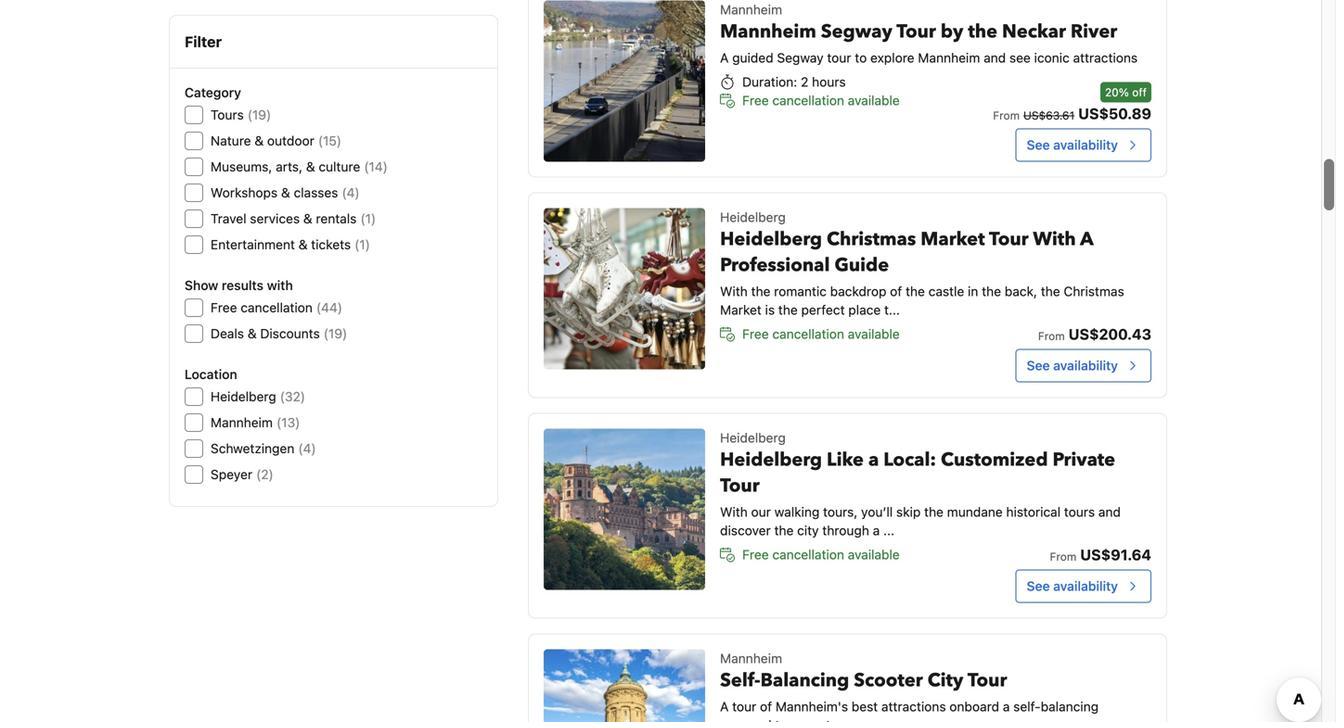 Task type: describe. For each thing, give the bounding box(es) containing it.
workshops & classes (4)
[[211, 185, 360, 200]]

services
[[250, 211, 300, 226]]

mannheim mannheim segway tour by the neckar river a guided segway tour to explore mannheim and see iconic attractions
[[720, 2, 1138, 66]]

deals & discounts (19)
[[211, 326, 347, 342]]

culture
[[319, 159, 360, 174]]

availability for heidelberg like a local: customized private tour
[[1054, 579, 1118, 595]]

filter
[[185, 33, 222, 51]]

off
[[1132, 86, 1147, 99]]

& down classes
[[303, 211, 312, 226]]

deals
[[211, 326, 244, 342]]

with
[[267, 278, 293, 293]]

cancellation down 2
[[772, 93, 844, 108]]

professional
[[720, 253, 830, 279]]

1 vertical spatial with
[[720, 284, 748, 299]]

back,
[[1005, 284, 1038, 299]]

(14)
[[364, 159, 388, 174]]

tours (19)
[[211, 107, 271, 122]]

river
[[1071, 19, 1118, 45]]

to
[[855, 50, 867, 66]]

free cancellation (44)
[[211, 300, 342, 316]]

& for outdoor
[[255, 133, 264, 148]]

you'll
[[861, 505, 893, 520]]

nature
[[211, 133, 251, 148]]

and inside mannheim mannheim segway tour by the neckar river a guided segway tour to explore mannheim and see iconic attractions
[[984, 50, 1006, 66]]

1 horizontal spatial (19)
[[324, 326, 347, 342]]

customized
[[941, 448, 1048, 473]]

0 vertical spatial with
[[1033, 227, 1076, 253]]

from us$200.43
[[1038, 326, 1152, 343]]

the inside mannheim mannheim segway tour by the neckar river a guided segway tour to explore mannheim and see iconic attractions
[[968, 19, 998, 45]]

us$63.61
[[1024, 109, 1075, 122]]

available for christmas
[[848, 327, 900, 342]]

1 vertical spatial segway
[[777, 50, 824, 66]]

availability for heidelberg christmas market tour with a professional guide
[[1054, 358, 1118, 374]]

discover
[[720, 524, 771, 539]]

1 vertical spatial christmas
[[1064, 284, 1124, 299]]

free cancellation available for christmas
[[742, 327, 900, 342]]

see
[[1010, 50, 1031, 66]]

a for self-balancing scooter city tour
[[720, 700, 729, 715]]

tours,
[[823, 505, 858, 520]]

entertainment
[[211, 237, 295, 252]]

schwetzingen (4)
[[211, 441, 316, 457]]

attractions inside mannheim mannheim segway tour by the neckar river a guided segway tour to explore mannheim and see iconic attractions
[[1073, 50, 1138, 66]]

tickets
[[311, 237, 351, 252]]

heidelberg (32)
[[211, 389, 305, 405]]

1 vertical spatial a
[[873, 524, 880, 539]]

self-
[[720, 669, 761, 694]]

0 vertical spatial segway
[[821, 19, 893, 45]]

mannheim's
[[776, 700, 848, 715]]

by
[[941, 19, 964, 45]]

local:
[[884, 448, 936, 473]]

show
[[185, 278, 218, 293]]

in
[[968, 284, 978, 299]]

balancing
[[761, 669, 849, 694]]

us$200.43
[[1069, 326, 1152, 343]]

guide
[[835, 253, 889, 279]]

private
[[1053, 448, 1116, 473]]

speyer
[[211, 467, 252, 483]]

& for classes
[[281, 185, 290, 200]]

entertainment & tickets (1)
[[211, 237, 370, 252]]

tours
[[211, 107, 244, 122]]

a for heidelberg christmas market tour with a professional guide
[[1080, 227, 1094, 253]]

heidelberg for heidelberg heidelberg like a local: customized private tour with our walking tours, you'll skip the mundane historical tours and discover the city through a ...
[[720, 431, 786, 446]]

(13)
[[277, 415, 300, 431]]

see availability for heidelberg like a local: customized private tour
[[1027, 579, 1118, 595]]

us$50.89
[[1078, 105, 1152, 123]]

onboard
[[950, 700, 1000, 715]]

1 horizontal spatial (4)
[[342, 185, 360, 200]]

20% off
[[1105, 86, 1147, 99]]

category
[[185, 85, 241, 100]]

neckar
[[1002, 19, 1066, 45]]

is
[[765, 303, 775, 318]]

tour inside heidelberg heidelberg christmas market tour with a professional guide with the romantic backdrop of the castle in the back, the christmas market is the perfect place t...
[[989, 227, 1029, 253]]

tour inside mannheim mannheim segway tour by the neckar river a guided segway tour to explore mannheim and see iconic attractions
[[827, 50, 852, 66]]

speyer (2)
[[211, 467, 274, 483]]

castle
[[929, 284, 964, 299]]

1 vertical spatial (1)
[[355, 237, 370, 252]]

heidelberg christmas market tour with a professional guide image
[[544, 208, 705, 370]]

historical
[[1006, 505, 1061, 520]]

from for with
[[1038, 330, 1065, 343]]

a inside mannheim mannheim segway tour by the neckar river a guided segway tour to explore mannheim and see iconic attractions
[[720, 50, 729, 66]]

heidelberg heidelberg christmas market tour with a professional guide with the romantic backdrop of the castle in the back, the christmas market is the perfect place t...
[[720, 210, 1124, 318]]

tour inside mannheim mannheim segway tour by the neckar river a guided segway tour to explore mannheim and see iconic attractions
[[897, 19, 936, 45]]

from us$63.61 us$50.89
[[993, 105, 1152, 123]]

transporter
[[775, 718, 843, 723]]

see for the
[[1027, 137, 1050, 153]]

(44)
[[316, 300, 342, 316]]

mannheim segway tour by the neckar river image
[[544, 1, 705, 162]]

mannheim (13)
[[211, 415, 300, 431]]

t...
[[884, 303, 900, 318]]

...
[[884, 524, 895, 539]]

cancellation down with
[[241, 300, 313, 316]]

classes
[[294, 185, 338, 200]]

1 horizontal spatial market
[[921, 227, 985, 253]]

tours
[[1064, 505, 1095, 520]]

1 free cancellation available from the top
[[742, 93, 900, 108]]

tour inside heidelberg heidelberg like a local: customized private tour with our walking tours, you'll skip the mundane historical tours and discover the city through a ...
[[720, 474, 760, 499]]

free down duration:
[[742, 93, 769, 108]]

personal
[[720, 718, 772, 723]]



Task type: locate. For each thing, give the bounding box(es) containing it.
cancellation
[[772, 93, 844, 108], [241, 300, 313, 316], [772, 327, 844, 342], [772, 548, 844, 563]]

(32)
[[280, 389, 305, 405]]

1 vertical spatial available
[[848, 327, 900, 342]]

free up deals
[[211, 300, 237, 316]]

of up personal
[[760, 700, 772, 715]]

from down tours
[[1050, 551, 1077, 564]]

tour up our
[[720, 474, 760, 499]]

heidelberg for heidelberg heidelberg christmas market tour with a professional guide with the romantic backdrop of the castle in the back, the christmas market is the perfect place t...
[[720, 210, 786, 225]]

the right back, on the right of the page
[[1041, 284, 1060, 299]]

from left us$63.61
[[993, 109, 1020, 122]]

1 vertical spatial see availability
[[1027, 358, 1118, 374]]

(4)
[[342, 185, 360, 200], [298, 441, 316, 457]]

see availability for mannheim segway tour by the neckar river
[[1027, 137, 1118, 153]]

1 vertical spatial (19)
[[324, 326, 347, 342]]

& for discounts
[[248, 326, 257, 342]]

heidelberg like a local: customized private tour image
[[544, 429, 705, 591]]

self-
[[1014, 700, 1041, 715]]

hours
[[812, 74, 846, 90]]

2 see availability from the top
[[1027, 358, 1118, 374]]

available
[[848, 93, 900, 108], [848, 327, 900, 342], [848, 548, 900, 563]]

of inside mannheim self-balancing scooter city tour a tour of mannheim's best attractions onboard a self-balancing personal transporter
[[760, 700, 772, 715]]

1 vertical spatial (4)
[[298, 441, 316, 457]]

0 vertical spatial market
[[921, 227, 985, 253]]

a inside mannheim self-balancing scooter city tour a tour of mannheim's best attractions onboard a self-balancing personal transporter
[[1003, 700, 1010, 715]]

and
[[984, 50, 1006, 66], [1099, 505, 1121, 520]]

3 availability from the top
[[1054, 579, 1118, 595]]

2
[[801, 74, 809, 90]]

2 vertical spatial see availability
[[1027, 579, 1118, 595]]

& down arts,
[[281, 185, 290, 200]]

segway up 2
[[777, 50, 824, 66]]

2 vertical spatial availability
[[1054, 579, 1118, 595]]

1 horizontal spatial christmas
[[1064, 284, 1124, 299]]

tour up personal
[[732, 700, 757, 715]]

the down walking
[[774, 524, 794, 539]]

1 vertical spatial a
[[1080, 227, 1094, 253]]

(1) right tickets
[[355, 237, 370, 252]]

tour up onboard
[[968, 669, 1007, 694]]

availability for mannheim segway tour by the neckar river
[[1054, 137, 1118, 153]]

the up "is"
[[751, 284, 771, 299]]

1 vertical spatial see
[[1027, 358, 1050, 374]]

see availability
[[1027, 137, 1118, 153], [1027, 358, 1118, 374], [1027, 579, 1118, 595]]

1 vertical spatial free cancellation available
[[742, 327, 900, 342]]

museums,
[[211, 159, 272, 174]]

cancellation down city
[[772, 548, 844, 563]]

see availability for heidelberg christmas market tour with a professional guide
[[1027, 358, 1118, 374]]

1 vertical spatial and
[[1099, 505, 1121, 520]]

mannheim self-balancing scooter city tour a tour of mannheim's best attractions onboard a self-balancing personal transporter
[[720, 652, 1099, 723]]

city
[[797, 524, 819, 539]]

2 vertical spatial a
[[720, 700, 729, 715]]

1 horizontal spatial and
[[1099, 505, 1121, 520]]

(4) down the (13)
[[298, 441, 316, 457]]

free down "is"
[[742, 327, 769, 342]]

our
[[751, 505, 771, 520]]

0 vertical spatial christmas
[[827, 227, 916, 253]]

tour
[[827, 50, 852, 66], [732, 700, 757, 715]]

market left "is"
[[720, 303, 762, 318]]

0 vertical spatial from
[[993, 109, 1020, 122]]

tour up explore
[[897, 19, 936, 45]]

2 vertical spatial from
[[1050, 551, 1077, 564]]

0 vertical spatial see availability
[[1027, 137, 1118, 153]]

mannheim inside mannheim self-balancing scooter city tour a tour of mannheim's best attractions onboard a self-balancing personal transporter
[[720, 652, 782, 667]]

1 vertical spatial availability
[[1054, 358, 1118, 374]]

mannheim for self-
[[720, 652, 782, 667]]

2 see from the top
[[1027, 358, 1050, 374]]

heidelberg
[[720, 210, 786, 225], [720, 227, 822, 253], [211, 389, 276, 405], [720, 431, 786, 446], [720, 448, 822, 473]]

& right the nature in the top of the page
[[255, 133, 264, 148]]

a
[[720, 50, 729, 66], [1080, 227, 1094, 253], [720, 700, 729, 715]]

from us$91.64
[[1050, 547, 1152, 564]]

of inside heidelberg heidelberg christmas market tour with a professional guide with the romantic backdrop of the castle in the back, the christmas market is the perfect place t...
[[890, 284, 902, 299]]

romantic
[[774, 284, 827, 299]]

museums, arts, & culture (14)
[[211, 159, 388, 174]]

0 horizontal spatial of
[[760, 700, 772, 715]]

0 horizontal spatial tour
[[732, 700, 757, 715]]

1 vertical spatial of
[[760, 700, 772, 715]]

0 horizontal spatial attractions
[[882, 700, 946, 715]]

1 vertical spatial market
[[720, 303, 762, 318]]

(4) down culture
[[342, 185, 360, 200]]

with down the professional
[[720, 284, 748, 299]]

2 vertical spatial a
[[1003, 700, 1010, 715]]

(1)
[[360, 211, 376, 226], [355, 237, 370, 252]]

(1) right rentals
[[360, 211, 376, 226]]

iconic
[[1034, 50, 1070, 66]]

arts,
[[276, 159, 303, 174]]

the left 'castle'
[[906, 284, 925, 299]]

see down from us$91.64
[[1027, 579, 1050, 595]]

schwetzingen
[[211, 441, 295, 457]]

explore
[[871, 50, 915, 66]]

attractions
[[1073, 50, 1138, 66], [882, 700, 946, 715]]

(2)
[[256, 467, 274, 483]]

0 horizontal spatial and
[[984, 50, 1006, 66]]

through
[[823, 524, 870, 539]]

a left ...
[[873, 524, 880, 539]]

& right deals
[[248, 326, 257, 342]]

with inside heidelberg heidelberg like a local: customized private tour with our walking tours, you'll skip the mundane historical tours and discover the city through a ...
[[720, 505, 748, 520]]

0 vertical spatial available
[[848, 93, 900, 108]]

from left us$200.43
[[1038, 330, 1065, 343]]

0 vertical spatial free cancellation available
[[742, 93, 900, 108]]

2 availability from the top
[[1054, 358, 1118, 374]]

free cancellation available
[[742, 93, 900, 108], [742, 327, 900, 342], [742, 548, 900, 563]]

0 horizontal spatial (19)
[[248, 107, 271, 122]]

tour inside mannheim self-balancing scooter city tour a tour of mannheim's best attractions onboard a self-balancing personal transporter
[[732, 700, 757, 715]]

scooter
[[854, 669, 923, 694]]

market
[[921, 227, 985, 253], [720, 303, 762, 318]]

2 vertical spatial free cancellation available
[[742, 548, 900, 563]]

see down from us$200.43
[[1027, 358, 1050, 374]]

of up the t...
[[890, 284, 902, 299]]

& for tickets
[[299, 237, 308, 252]]

christmas up guide
[[827, 227, 916, 253]]

1 see availability from the top
[[1027, 137, 1118, 153]]

& down travel services & rentals (1)
[[299, 237, 308, 252]]

1 vertical spatial tour
[[732, 700, 757, 715]]

3 see availability from the top
[[1027, 579, 1118, 595]]

1 available from the top
[[848, 93, 900, 108]]

attractions down river
[[1073, 50, 1138, 66]]

heidelberg heidelberg like a local: customized private tour with our walking tours, you'll skip the mundane historical tours and discover the city through a ...
[[720, 431, 1121, 539]]

1 availability from the top
[[1054, 137, 1118, 153]]

discounts
[[260, 326, 320, 342]]

with up discover
[[720, 505, 748, 520]]

a inside heidelberg heidelberg christmas market tour with a professional guide with the romantic backdrop of the castle in the back, the christmas market is the perfect place t...
[[1080, 227, 1094, 253]]

2 vertical spatial available
[[848, 548, 900, 563]]

a inside mannheim self-balancing scooter city tour a tour of mannheim's best attractions onboard a self-balancing personal transporter
[[720, 700, 729, 715]]

place
[[849, 303, 881, 318]]

see availability down 'from us$63.61 us$50.89'
[[1027, 137, 1118, 153]]

location
[[185, 367, 237, 382]]

0 horizontal spatial (4)
[[298, 441, 316, 457]]

outdoor
[[267, 133, 314, 148]]

a left self-
[[1003, 700, 1010, 715]]

skip
[[896, 505, 921, 520]]

market up 'castle'
[[921, 227, 985, 253]]

guided
[[732, 50, 774, 66]]

workshops
[[211, 185, 278, 200]]

the right by on the top right
[[968, 19, 998, 45]]

0 horizontal spatial market
[[720, 303, 762, 318]]

free down discover
[[742, 548, 769, 563]]

see for customized
[[1027, 579, 1050, 595]]

0 vertical spatial (1)
[[360, 211, 376, 226]]

available down place
[[848, 327, 900, 342]]

segway up to
[[821, 19, 893, 45]]

the right "is"
[[778, 303, 798, 318]]

and left see
[[984, 50, 1006, 66]]

from inside from us$200.43
[[1038, 330, 1065, 343]]

duration:
[[742, 74, 797, 90]]

see availability down from us$200.43
[[1027, 358, 1118, 374]]

the right in
[[982, 284, 1001, 299]]

a right the like
[[869, 448, 879, 473]]

available for like
[[848, 548, 900, 563]]

tour left to
[[827, 50, 852, 66]]

from inside from us$91.64
[[1050, 551, 1077, 564]]

(19) up nature & outdoor (15)
[[248, 107, 271, 122]]

the
[[968, 19, 998, 45], [751, 284, 771, 299], [906, 284, 925, 299], [982, 284, 1001, 299], [1041, 284, 1060, 299], [778, 303, 798, 318], [924, 505, 944, 520], [774, 524, 794, 539]]

available down to
[[848, 93, 900, 108]]

christmas up from us$200.43
[[1064, 284, 1124, 299]]

tour
[[897, 19, 936, 45], [989, 227, 1029, 253], [720, 474, 760, 499], [968, 669, 1007, 694]]

and right tours
[[1099, 505, 1121, 520]]

perfect
[[801, 303, 845, 318]]

see for with
[[1027, 358, 1050, 374]]

1 see from the top
[[1027, 137, 1050, 153]]

2 vertical spatial with
[[720, 505, 748, 520]]

from
[[993, 109, 1020, 122], [1038, 330, 1065, 343], [1050, 551, 1077, 564]]

from for customized
[[1050, 551, 1077, 564]]

free cancellation available down city
[[742, 548, 900, 563]]

free cancellation available for like
[[742, 548, 900, 563]]

0 vertical spatial attractions
[[1073, 50, 1138, 66]]

availability
[[1054, 137, 1118, 153], [1054, 358, 1118, 374], [1054, 579, 1118, 595]]

attractions inside mannheim self-balancing scooter city tour a tour of mannheim's best attractions onboard a self-balancing personal transporter
[[882, 700, 946, 715]]

0 vertical spatial a
[[720, 50, 729, 66]]

& right arts,
[[306, 159, 315, 174]]

free cancellation available down "perfect"
[[742, 327, 900, 342]]

3 see from the top
[[1027, 579, 1050, 595]]

with
[[1033, 227, 1076, 253], [720, 284, 748, 299], [720, 505, 748, 520]]

see
[[1027, 137, 1050, 153], [1027, 358, 1050, 374], [1027, 579, 1050, 595]]

mundane
[[947, 505, 1003, 520]]

free cancellation available down the hours
[[742, 93, 900, 108]]

3 free cancellation available from the top
[[742, 548, 900, 563]]

see availability down from us$91.64
[[1027, 579, 1118, 595]]

3 available from the top
[[848, 548, 900, 563]]

availability down 'from us$63.61 us$50.89'
[[1054, 137, 1118, 153]]

20%
[[1105, 86, 1129, 99]]

heidelberg for heidelberg (32)
[[211, 389, 276, 405]]

best
[[852, 700, 878, 715]]

0 vertical spatial see
[[1027, 137, 1050, 153]]

walking
[[775, 505, 820, 520]]

travel
[[211, 211, 246, 226]]

travel services & rentals (1)
[[211, 211, 376, 226]]

rentals
[[316, 211, 357, 226]]

availability down from us$91.64
[[1054, 579, 1118, 595]]

0 vertical spatial tour
[[827, 50, 852, 66]]

self-balancing scooter city tour image
[[544, 650, 705, 723]]

see down us$63.61
[[1027, 137, 1050, 153]]

2 free cancellation available from the top
[[742, 327, 900, 342]]

cancellation down "perfect"
[[772, 327, 844, 342]]

backdrop
[[830, 284, 887, 299]]

2 available from the top
[[848, 327, 900, 342]]

0 vertical spatial (19)
[[248, 107, 271, 122]]

availability down from us$200.43
[[1054, 358, 1118, 374]]

and inside heidelberg heidelberg like a local: customized private tour with our walking tours, you'll skip the mundane historical tours and discover the city through a ...
[[1099, 505, 1121, 520]]

(19) down (44) at top left
[[324, 326, 347, 342]]

nature & outdoor (15)
[[211, 133, 342, 148]]

mannheim
[[720, 2, 782, 17], [720, 19, 816, 45], [918, 50, 980, 66], [211, 415, 273, 431], [720, 652, 782, 667]]

0 vertical spatial (4)
[[342, 185, 360, 200]]

0 vertical spatial availability
[[1054, 137, 1118, 153]]

mannheim for mannheim
[[720, 2, 782, 17]]

us$91.64
[[1081, 547, 1152, 564]]

the right skip
[[924, 505, 944, 520]]

1 horizontal spatial attractions
[[1073, 50, 1138, 66]]

with up back, on the right of the page
[[1033, 227, 1076, 253]]

attractions down scooter
[[882, 700, 946, 715]]

city
[[928, 669, 964, 694]]

tour inside mannheim self-balancing scooter city tour a tour of mannheim's best attractions onboard a self-balancing personal transporter
[[968, 669, 1007, 694]]

balancing
[[1041, 700, 1099, 715]]

from inside 'from us$63.61 us$50.89'
[[993, 109, 1020, 122]]

tour up back, on the right of the page
[[989, 227, 1029, 253]]

like
[[827, 448, 864, 473]]

0 vertical spatial and
[[984, 50, 1006, 66]]

1 vertical spatial from
[[1038, 330, 1065, 343]]

1 horizontal spatial tour
[[827, 50, 852, 66]]

available down ...
[[848, 548, 900, 563]]

0 vertical spatial a
[[869, 448, 879, 473]]

2 vertical spatial see
[[1027, 579, 1050, 595]]

1 vertical spatial attractions
[[882, 700, 946, 715]]

0 horizontal spatial christmas
[[827, 227, 916, 253]]

&
[[255, 133, 264, 148], [306, 159, 315, 174], [281, 185, 290, 200], [303, 211, 312, 226], [299, 237, 308, 252], [248, 326, 257, 342]]

show results with
[[185, 278, 293, 293]]

0 vertical spatial of
[[890, 284, 902, 299]]

1 horizontal spatial of
[[890, 284, 902, 299]]

mannheim for (13)
[[211, 415, 273, 431]]

segway
[[821, 19, 893, 45], [777, 50, 824, 66]]



Task type: vqa. For each thing, say whether or not it's contained in the screenshot.
the ...
yes



